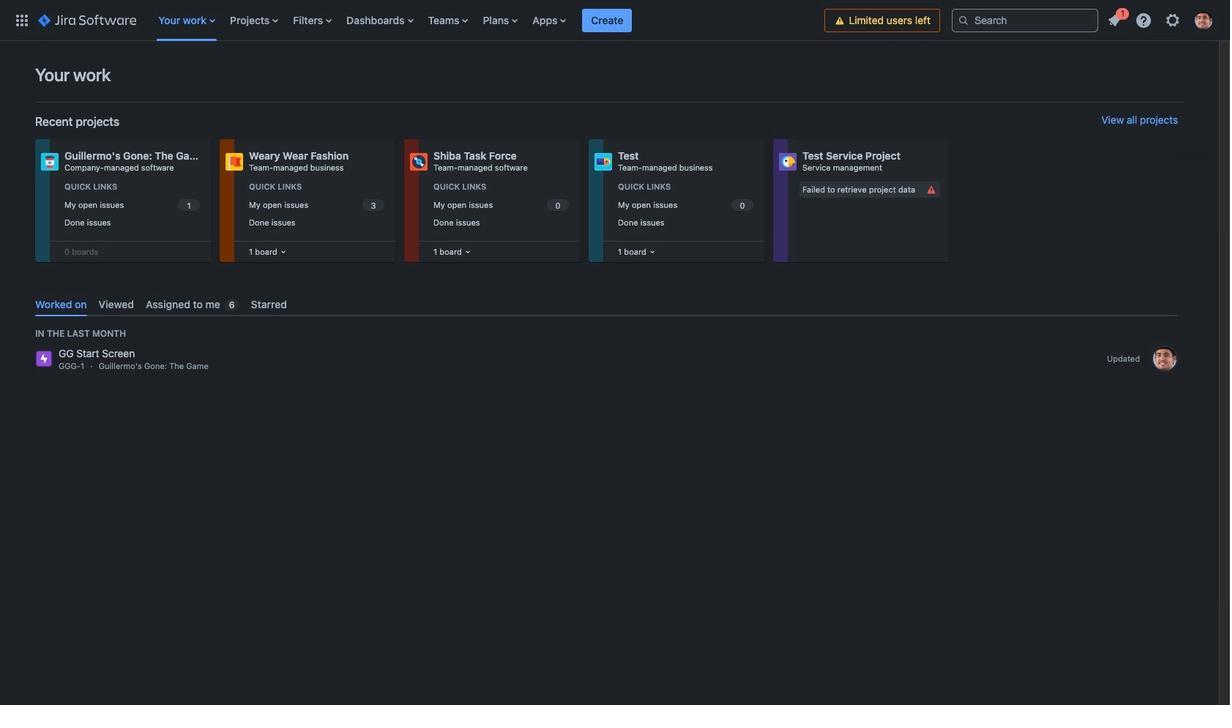 Task type: locate. For each thing, give the bounding box(es) containing it.
1 horizontal spatial board image
[[646, 246, 658, 258]]

jira software image
[[38, 11, 136, 29], [38, 11, 136, 29]]

banner
[[0, 0, 1230, 41]]

0 horizontal spatial board image
[[277, 246, 289, 258]]

list item
[[582, 0, 632, 41], [1101, 5, 1129, 32]]

list
[[151, 0, 825, 41], [1101, 5, 1221, 33]]

tab list
[[29, 292, 1184, 316]]

0 horizontal spatial list item
[[582, 0, 632, 41]]

appswitcher icon image
[[13, 11, 31, 29]]

0 horizontal spatial list
[[151, 0, 825, 41]]

None search field
[[952, 8, 1098, 32]]

primary element
[[9, 0, 825, 41]]

1 board image from the left
[[277, 246, 289, 258]]

board image
[[277, 246, 289, 258], [646, 246, 658, 258]]

help image
[[1135, 11, 1153, 29]]

1 horizontal spatial list
[[1101, 5, 1221, 33]]



Task type: vqa. For each thing, say whether or not it's contained in the screenshot.
2nd the Column actions menu icon from left
no



Task type: describe. For each thing, give the bounding box(es) containing it.
settings image
[[1164, 11, 1182, 29]]

2 board image from the left
[[646, 246, 658, 258]]

Search field
[[952, 8, 1098, 32]]

search image
[[958, 14, 970, 26]]

notifications image
[[1106, 11, 1123, 29]]

board image
[[462, 246, 474, 258]]

your profile and settings image
[[1195, 11, 1213, 29]]

1 horizontal spatial list item
[[1101, 5, 1129, 32]]



